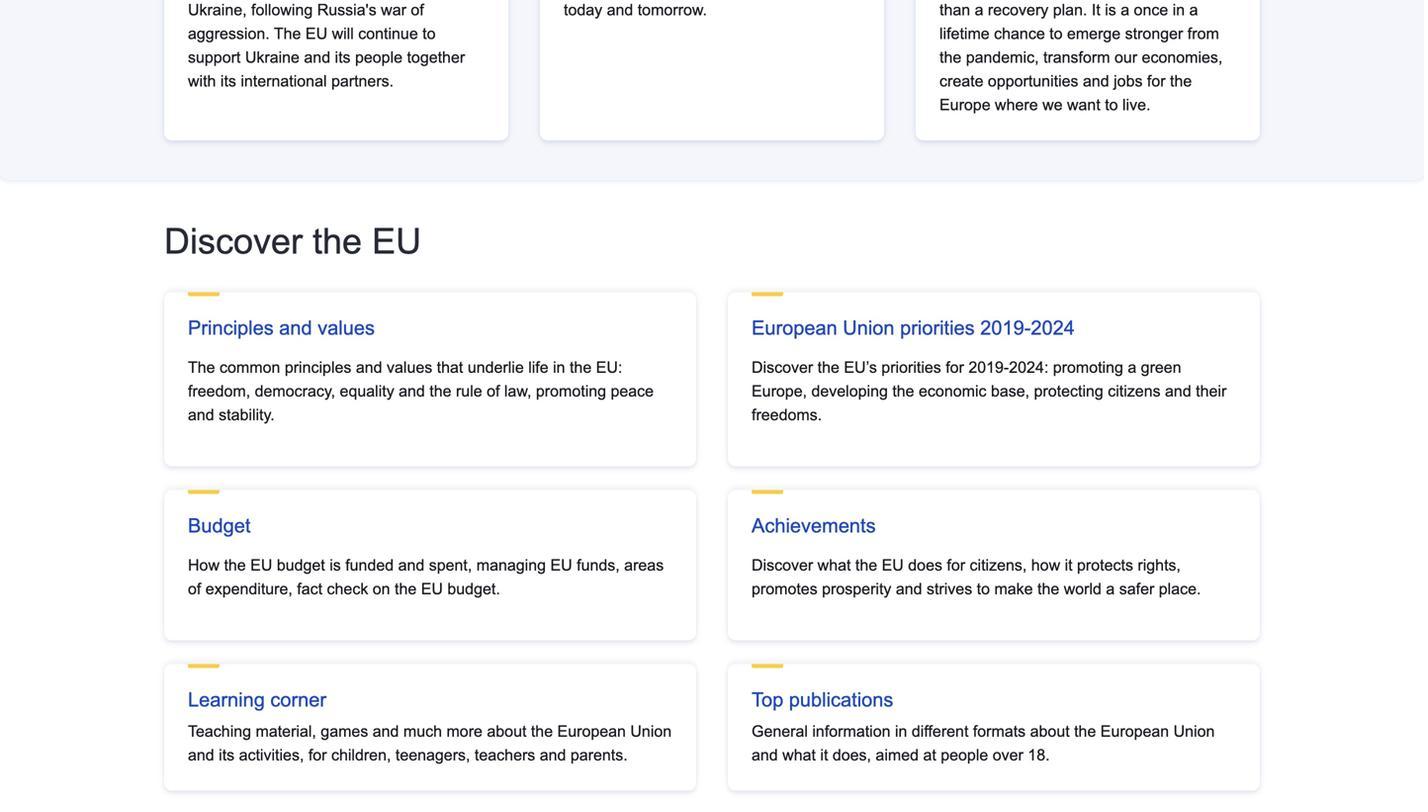Task type: describe. For each thing, give the bounding box(es) containing it.
how the eu budget is funded and spent, managing eu funds, areas of expenditure, fact check on the eu budget.
[[188, 556, 664, 598]]

budget
[[188, 515, 251, 537]]

and inside discover what the eu does for citizens, how it protects rights, promotes prosperity and strives to make the world a safer place.
[[896, 580, 922, 598]]

budget link
[[188, 515, 251, 537]]

teaching
[[188, 723, 251, 740]]

aimed
[[876, 746, 919, 764]]

union inside "teaching material, games and much more about the european union and its activities, for children, teenagers, teachers and parents."
[[630, 723, 672, 740]]

more
[[446, 723, 483, 740]]

spent,
[[429, 556, 472, 574]]

europe,
[[752, 382, 807, 400]]

for inside "teaching material, games and much more about the european union and its activities, for children, teenagers, teachers and parents."
[[308, 746, 327, 764]]

teaching material, games and much more about the european union and its activities, for children, teenagers, teachers and parents.
[[188, 723, 672, 764]]

base,
[[991, 382, 1030, 400]]

teachers
[[475, 746, 535, 764]]

european inside general information in different formats about the european union and what it does, aimed at people over 18.
[[1101, 723, 1169, 740]]

in inside general information in different formats about the european union and what it does, aimed at people over 18.
[[895, 723, 907, 740]]

budget.
[[447, 580, 500, 598]]

the
[[188, 359, 215, 376]]

teenagers,
[[395, 746, 470, 764]]

a inside discover what the eu does for citizens, how it protects rights, promotes prosperity and strives to make the world a safer place.
[[1106, 580, 1115, 598]]

that
[[437, 359, 463, 376]]

how
[[1031, 556, 1060, 574]]

eu's
[[844, 359, 877, 376]]

underlie
[[468, 359, 524, 376]]

activities,
[[239, 746, 304, 764]]

learning
[[188, 689, 265, 711]]

about inside general information in different formats about the european union and what it does, aimed at people over 18.
[[1030, 723, 1070, 740]]

safer
[[1119, 580, 1154, 598]]

information
[[812, 723, 891, 740]]

discover for discover what the eu does for citizens, how it protects rights, promotes prosperity and strives to make the world a safer place.
[[752, 556, 813, 574]]

check
[[327, 580, 368, 598]]

their
[[1196, 382, 1227, 400]]

material,
[[256, 723, 316, 740]]

green
[[1141, 359, 1181, 376]]

eu inside discover what the eu does for citizens, how it protects rights, promotes prosperity and strives to make the world a safer place.
[[882, 556, 904, 574]]

common
[[220, 359, 280, 376]]

promotes
[[752, 580, 818, 598]]

funded
[[345, 556, 394, 574]]

top publications
[[752, 689, 893, 711]]

top
[[752, 689, 784, 711]]

principles and values link
[[188, 317, 375, 339]]

2024:
[[1009, 359, 1049, 376]]

to
[[977, 580, 990, 598]]

18.
[[1028, 746, 1050, 764]]

and up equality
[[356, 359, 382, 376]]

for inside discover the eu's priorities for 2019-2024: promoting a green europe, developing the economic base, protecting citizens and their freedoms.
[[946, 359, 964, 376]]

discover the eu
[[164, 221, 421, 261]]

about inside "teaching material, games and much more about the european union and its activities, for children, teenagers, teachers and parents."
[[487, 723, 527, 740]]

publications
[[789, 689, 893, 711]]

union inside general information in different formats about the european union and what it does, aimed at people over 18.
[[1174, 723, 1215, 740]]

much
[[403, 723, 442, 740]]

freedoms.
[[752, 406, 822, 424]]

and up principles
[[279, 317, 312, 339]]

achievements
[[752, 515, 876, 537]]

funds,
[[577, 556, 620, 574]]

general
[[752, 723, 808, 740]]

peace
[[611, 382, 654, 400]]

protects
[[1077, 556, 1133, 574]]

expenditure,
[[206, 580, 293, 598]]

world
[[1064, 580, 1102, 598]]

managing
[[476, 556, 546, 574]]

of inside the how the eu budget is funded and spent, managing eu funds, areas of expenditure, fact check on the eu budget.
[[188, 580, 201, 598]]

does,
[[833, 746, 871, 764]]

corner
[[270, 689, 326, 711]]

stability.
[[219, 406, 275, 424]]

1 horizontal spatial union
[[843, 317, 895, 339]]

in inside the common principles and values that underlie life in the eu: freedom, democracy, equality and the rule of law, promoting peace and stability.
[[553, 359, 565, 376]]

democracy,
[[255, 382, 335, 400]]

eu:
[[596, 359, 622, 376]]

its
[[219, 746, 235, 764]]



Task type: vqa. For each thing, say whether or not it's contained in the screenshot.
European Year of Skills link
no



Task type: locate. For each thing, give the bounding box(es) containing it.
2019- up base,
[[969, 359, 1009, 376]]

top publications link
[[752, 689, 893, 711]]

0 vertical spatial what
[[818, 556, 851, 574]]

1 horizontal spatial what
[[818, 556, 851, 574]]

it left the does,
[[820, 746, 828, 764]]

1 vertical spatial promoting
[[536, 382, 606, 400]]

2019-
[[980, 317, 1031, 339], [969, 359, 1009, 376]]

and left "spent,"
[[398, 556, 425, 574]]

a inside discover the eu's priorities for 2019-2024: promoting a green europe, developing the economic base, protecting citizens and their freedoms.
[[1128, 359, 1137, 376]]

general information in different formats about the european union and what it does, aimed at people over 18.
[[752, 723, 1215, 764]]

for up strives at the right of the page
[[947, 556, 965, 574]]

law,
[[504, 382, 532, 400]]

the
[[313, 221, 362, 261], [570, 359, 592, 376], [818, 359, 840, 376], [429, 382, 451, 400], [892, 382, 914, 400], [224, 556, 246, 574], [855, 556, 877, 574], [395, 580, 417, 598], [1037, 580, 1059, 598], [531, 723, 553, 740], [1074, 723, 1096, 740]]

european inside "teaching material, games and much more about the european union and its activities, for children, teenagers, teachers and parents."
[[557, 723, 626, 740]]

what down general
[[782, 746, 816, 764]]

priorities
[[900, 317, 975, 339], [881, 359, 941, 376]]

0 vertical spatial priorities
[[900, 317, 975, 339]]

make
[[994, 580, 1033, 598]]

2 about from the left
[[1030, 723, 1070, 740]]

discover up principles
[[164, 221, 303, 261]]

0 vertical spatial discover
[[164, 221, 303, 261]]

1 horizontal spatial values
[[387, 359, 432, 376]]

of
[[487, 382, 500, 400], [188, 580, 201, 598]]

values up principles
[[318, 317, 375, 339]]

children,
[[331, 746, 391, 764]]

areas
[[624, 556, 664, 574]]

1 vertical spatial what
[[782, 746, 816, 764]]

priorities up economic
[[900, 317, 975, 339]]

priorities inside discover the eu's priorities for 2019-2024: promoting a green europe, developing the economic base, protecting citizens and their freedoms.
[[881, 359, 941, 376]]

of inside the common principles and values that underlie life in the eu: freedom, democracy, equality and the rule of law, promoting peace and stability.
[[487, 382, 500, 400]]

0 horizontal spatial union
[[630, 723, 672, 740]]

and inside general information in different formats about the european union and what it does, aimed at people over 18.
[[752, 746, 778, 764]]

in up aimed
[[895, 723, 907, 740]]

about
[[487, 723, 527, 740], [1030, 723, 1070, 740]]

for
[[946, 359, 964, 376], [947, 556, 965, 574], [308, 746, 327, 764]]

1 horizontal spatial promoting
[[1053, 359, 1123, 376]]

games
[[321, 723, 368, 740]]

promoting inside discover the eu's priorities for 2019-2024: promoting a green europe, developing the economic base, protecting citizens and their freedoms.
[[1053, 359, 1123, 376]]

and
[[279, 317, 312, 339], [356, 359, 382, 376], [399, 382, 425, 400], [1165, 382, 1191, 400], [188, 406, 214, 424], [398, 556, 425, 574], [896, 580, 922, 598], [373, 723, 399, 740], [188, 746, 214, 764], [540, 746, 566, 764], [752, 746, 778, 764]]

0 horizontal spatial what
[[782, 746, 816, 764]]

different
[[912, 723, 969, 740]]

and down freedom,
[[188, 406, 214, 424]]

over
[[993, 746, 1023, 764]]

place.
[[1159, 580, 1201, 598]]

0 horizontal spatial promoting
[[536, 382, 606, 400]]

what inside general information in different formats about the european union and what it does, aimed at people over 18.
[[782, 746, 816, 764]]

priorities down the european union priorities 2019-2024
[[881, 359, 941, 376]]

0 horizontal spatial in
[[553, 359, 565, 376]]

what up prosperity
[[818, 556, 851, 574]]

freedom,
[[188, 382, 250, 400]]

rights,
[[1138, 556, 1181, 574]]

union
[[843, 317, 895, 339], [630, 723, 672, 740], [1174, 723, 1215, 740]]

for down games
[[308, 746, 327, 764]]

1 vertical spatial discover
[[752, 359, 813, 376]]

values inside the common principles and values that underlie life in the eu: freedom, democracy, equality and the rule of law, promoting peace and stability.
[[387, 359, 432, 376]]

european union priorities 2019-2024
[[752, 317, 1075, 339]]

for inside discover what the eu does for citizens, how it protects rights, promotes prosperity and strives to make the world a safer place.
[[947, 556, 965, 574]]

developing
[[811, 382, 888, 400]]

at
[[923, 746, 936, 764]]

2019- inside discover the eu's priorities for 2019-2024: promoting a green europe, developing the economic base, protecting citizens and their freedoms.
[[969, 359, 1009, 376]]

parents.
[[571, 746, 628, 764]]

about up 18.
[[1030, 723, 1070, 740]]

discover inside discover the eu's priorities for 2019-2024: promoting a green europe, developing the economic base, protecting citizens and their freedoms.
[[752, 359, 813, 376]]

how
[[188, 556, 220, 574]]

promoting inside the common principles and values that underlie life in the eu: freedom, democracy, equality and the rule of law, promoting peace and stability.
[[536, 382, 606, 400]]

of down how
[[188, 580, 201, 598]]

budget
[[277, 556, 325, 574]]

does
[[908, 556, 942, 574]]

1 horizontal spatial european
[[752, 317, 837, 339]]

a
[[1128, 359, 1137, 376], [1106, 580, 1115, 598]]

what
[[818, 556, 851, 574], [782, 746, 816, 764]]

and inside the how the eu budget is funded and spent, managing eu funds, areas of expenditure, fact check on the eu budget.
[[398, 556, 425, 574]]

0 horizontal spatial values
[[318, 317, 375, 339]]

discover the eu's priorities for 2019-2024: promoting a green europe, developing the economic base, protecting citizens and their freedoms.
[[752, 359, 1227, 424]]

2 vertical spatial discover
[[752, 556, 813, 574]]

discover
[[164, 221, 303, 261], [752, 359, 813, 376], [752, 556, 813, 574]]

and right equality
[[399, 382, 425, 400]]

0 horizontal spatial it
[[820, 746, 828, 764]]

2019- up the 2024: at the right of the page
[[980, 317, 1031, 339]]

rule
[[456, 382, 482, 400]]

promoting down life
[[536, 382, 606, 400]]

1 vertical spatial it
[[820, 746, 828, 764]]

economic
[[919, 382, 987, 400]]

in
[[553, 359, 565, 376], [895, 723, 907, 740]]

2 horizontal spatial european
[[1101, 723, 1169, 740]]

for up economic
[[946, 359, 964, 376]]

0 vertical spatial values
[[318, 317, 375, 339]]

and left parents.
[[540, 746, 566, 764]]

discover up 'promotes'
[[752, 556, 813, 574]]

protecting
[[1034, 382, 1104, 400]]

1 horizontal spatial of
[[487, 382, 500, 400]]

2 vertical spatial for
[[308, 746, 327, 764]]

discover for discover the eu
[[164, 221, 303, 261]]

european union priorities 2019-2024 link
[[752, 317, 1075, 339]]

0 vertical spatial promoting
[[1053, 359, 1123, 376]]

discover what the eu does for citizens, how it protects rights, promotes prosperity and strives to make the world a safer place.
[[752, 556, 1201, 598]]

discover up the europe,
[[752, 359, 813, 376]]

0 horizontal spatial european
[[557, 723, 626, 740]]

achievements link
[[752, 515, 876, 537]]

equality
[[340, 382, 394, 400]]

principles and values
[[188, 317, 375, 339]]

promoting up protecting
[[1053, 359, 1123, 376]]

the inside general information in different formats about the european union and what it does, aimed at people over 18.
[[1074, 723, 1096, 740]]

1 vertical spatial 2019-
[[969, 359, 1009, 376]]

citizens,
[[970, 556, 1027, 574]]

0 vertical spatial of
[[487, 382, 500, 400]]

it inside discover what the eu does for citizens, how it protects rights, promotes prosperity and strives to make the world a safer place.
[[1065, 556, 1073, 574]]

0 horizontal spatial of
[[188, 580, 201, 598]]

1 vertical spatial of
[[188, 580, 201, 598]]

1 vertical spatial a
[[1106, 580, 1115, 598]]

of down 'underlie' at the left of page
[[487, 382, 500, 400]]

citizens
[[1108, 382, 1161, 400]]

and inside discover the eu's priorities for 2019-2024: promoting a green europe, developing the economic base, protecting citizens and their freedoms.
[[1165, 382, 1191, 400]]

2 horizontal spatial union
[[1174, 723, 1215, 740]]

in right life
[[553, 359, 565, 376]]

discover inside discover what the eu does for citizens, how it protects rights, promotes prosperity and strives to make the world a safer place.
[[752, 556, 813, 574]]

strives
[[927, 580, 972, 598]]

european
[[752, 317, 837, 339], [557, 723, 626, 740], [1101, 723, 1169, 740]]

the common principles and values that underlie life in the eu: freedom, democracy, equality and the rule of law, promoting peace and stability.
[[188, 359, 654, 424]]

eu
[[372, 221, 421, 261], [250, 556, 272, 574], [550, 556, 572, 574], [882, 556, 904, 574], [421, 580, 443, 598]]

life
[[528, 359, 549, 376]]

1 vertical spatial priorities
[[881, 359, 941, 376]]

2024
[[1031, 317, 1075, 339]]

and down general
[[752, 746, 778, 764]]

what inside discover what the eu does for citizens, how it protects rights, promotes prosperity and strives to make the world a safer place.
[[818, 556, 851, 574]]

1 vertical spatial in
[[895, 723, 907, 740]]

learning corner
[[188, 689, 326, 711]]

about up teachers
[[487, 723, 527, 740]]

0 vertical spatial 2019-
[[980, 317, 1031, 339]]

it
[[1065, 556, 1073, 574], [820, 746, 828, 764]]

and up children,
[[373, 723, 399, 740]]

1 vertical spatial values
[[387, 359, 432, 376]]

1 horizontal spatial in
[[895, 723, 907, 740]]

formats
[[973, 723, 1026, 740]]

and down green
[[1165, 382, 1191, 400]]

discover for discover the eu's priorities for 2019-2024: promoting a green europe, developing the economic base, protecting citizens and their freedoms.
[[752, 359, 813, 376]]

0 vertical spatial a
[[1128, 359, 1137, 376]]

learning corner link
[[188, 689, 326, 711]]

and left its
[[188, 746, 214, 764]]

the inside "teaching material, games and much more about the european union and its activities, for children, teenagers, teachers and parents."
[[531, 723, 553, 740]]

promoting
[[1053, 359, 1123, 376], [536, 382, 606, 400]]

1 horizontal spatial it
[[1065, 556, 1073, 574]]

0 vertical spatial in
[[553, 359, 565, 376]]

and down does
[[896, 580, 922, 598]]

is
[[330, 556, 341, 574]]

a up citizens
[[1128, 359, 1137, 376]]

1 about from the left
[[487, 723, 527, 740]]

principles
[[285, 359, 351, 376]]

it right how
[[1065, 556, 1073, 574]]

1 horizontal spatial a
[[1128, 359, 1137, 376]]

people
[[941, 746, 988, 764]]

on
[[373, 580, 390, 598]]

0 horizontal spatial a
[[1106, 580, 1115, 598]]

principles
[[188, 317, 274, 339]]

1 vertical spatial for
[[947, 556, 965, 574]]

values left that
[[387, 359, 432, 376]]

a down protects
[[1106, 580, 1115, 598]]

fact
[[297, 580, 322, 598]]

1 horizontal spatial about
[[1030, 723, 1070, 740]]

0 horizontal spatial about
[[487, 723, 527, 740]]

prosperity
[[822, 580, 891, 598]]

it inside general information in different formats about the european union and what it does, aimed at people over 18.
[[820, 746, 828, 764]]

0 vertical spatial it
[[1065, 556, 1073, 574]]

0 vertical spatial for
[[946, 359, 964, 376]]



